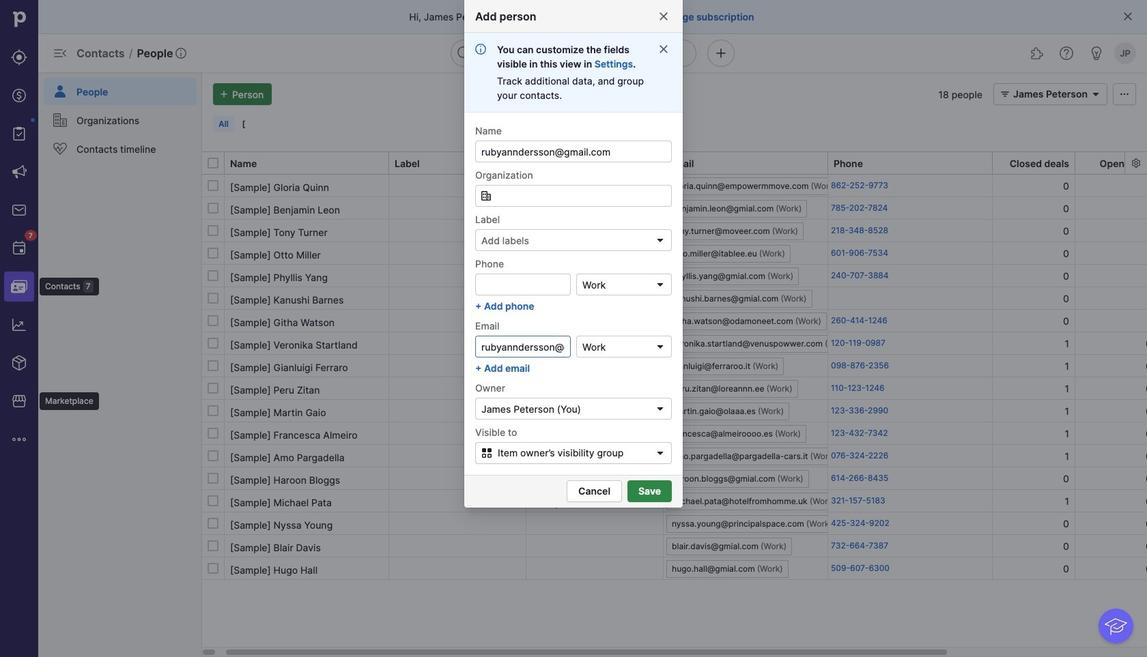 Task type: describe. For each thing, give the bounding box(es) containing it.
deals image
[[11, 87, 27, 104]]

leads image
[[11, 49, 27, 66]]

5 size s image from the top
[[208, 338, 219, 349]]

8 size s image from the top
[[208, 496, 219, 507]]

9 size s image from the top
[[208, 564, 219, 575]]

1 size s image from the top
[[208, 180, 219, 191]]

3 size s image from the top
[[208, 293, 219, 304]]

Search Pipedrive field
[[451, 40, 697, 67]]

3 size s image from the top
[[208, 248, 219, 259]]

close image
[[659, 11, 670, 22]]

2 color undefined image from the top
[[52, 112, 68, 128]]

7 size s image from the top
[[208, 474, 219, 484]]

1 color undefined image from the top
[[52, 83, 68, 100]]

quick help image
[[1059, 45, 1075, 61]]

2 size s image from the top
[[208, 271, 219, 282]]

4 size s image from the top
[[208, 316, 219, 327]]

9 size s image from the top
[[208, 541, 219, 552]]

5 size s image from the top
[[208, 383, 219, 394]]

sales inbox image
[[11, 202, 27, 219]]

1 vertical spatial menu item
[[0, 268, 38, 306]]

contacts image
[[11, 279, 27, 295]]

0 vertical spatial menu item
[[38, 72, 202, 105]]

4 size s image from the top
[[208, 361, 219, 372]]

7 size s image from the top
[[208, 451, 219, 462]]

sales assistant image
[[1089, 45, 1106, 61]]

menu toggle image
[[52, 45, 68, 61]]



Task type: vqa. For each thing, say whether or not it's contained in the screenshot.
Forecast image
no



Task type: locate. For each thing, give the bounding box(es) containing it.
insights image
[[11, 317, 27, 333]]

color undefined image
[[11, 126, 27, 142], [52, 141, 68, 157], [11, 241, 27, 257]]

quick add image
[[713, 45, 730, 61]]

None text field
[[476, 274, 571, 296]]

color primary image
[[1123, 11, 1134, 22], [659, 44, 670, 55], [1088, 89, 1105, 100], [1117, 89, 1134, 100], [208, 158, 219, 169], [655, 279, 666, 290], [655, 404, 666, 415]]

color primary image
[[998, 89, 1014, 100], [481, 191, 492, 202], [655, 235, 666, 246], [655, 342, 666, 353], [479, 448, 495, 459], [653, 448, 669, 459]]

marketplace image
[[11, 394, 27, 410]]

dialog
[[0, 0, 1148, 658]]

menu item
[[38, 72, 202, 105], [0, 268, 38, 306]]

None text field
[[476, 141, 672, 163], [476, 185, 672, 207], [476, 336, 571, 358], [476, 141, 672, 163], [476, 185, 672, 207], [476, 336, 571, 358]]

info image
[[176, 48, 187, 59]]

1 vertical spatial color undefined image
[[52, 112, 68, 128]]

8 size s image from the top
[[208, 519, 219, 530]]

None field
[[476, 185, 672, 207], [577, 274, 672, 296], [577, 336, 672, 358], [476, 398, 672, 420], [476, 185, 672, 207], [577, 274, 672, 296], [577, 336, 672, 358], [476, 398, 672, 420]]

color info image
[[476, 44, 486, 55]]

color primary inverted image
[[216, 89, 232, 100]]

2 size s image from the top
[[208, 225, 219, 236]]

home image
[[9, 9, 29, 29]]

campaigns image
[[11, 164, 27, 180]]

size s image
[[208, 203, 219, 214], [208, 225, 219, 236], [208, 248, 219, 259], [208, 316, 219, 327], [208, 338, 219, 349], [208, 406, 219, 417], [208, 474, 219, 484], [208, 519, 219, 530], [208, 541, 219, 552]]

6 size s image from the top
[[208, 406, 219, 417]]

0 vertical spatial color undefined image
[[52, 83, 68, 100]]

color undefined image
[[52, 83, 68, 100], [52, 112, 68, 128]]

1 size s image from the top
[[208, 203, 219, 214]]

more image
[[11, 432, 27, 448]]

products image
[[11, 355, 27, 372]]

size s image
[[208, 180, 219, 191], [208, 271, 219, 282], [208, 293, 219, 304], [208, 361, 219, 372], [208, 383, 219, 394], [208, 428, 219, 439], [208, 451, 219, 462], [208, 496, 219, 507], [208, 564, 219, 575]]

knowledge center bot, also known as kc bot is an onboarding assistant that allows you to see the list of onboarding items in one place for quick and easy reference. this improves your in-app experience. image
[[1100, 610, 1134, 644]]

6 size s image from the top
[[208, 428, 219, 439]]

menu
[[0, 0, 99, 658], [38, 72, 202, 658]]



